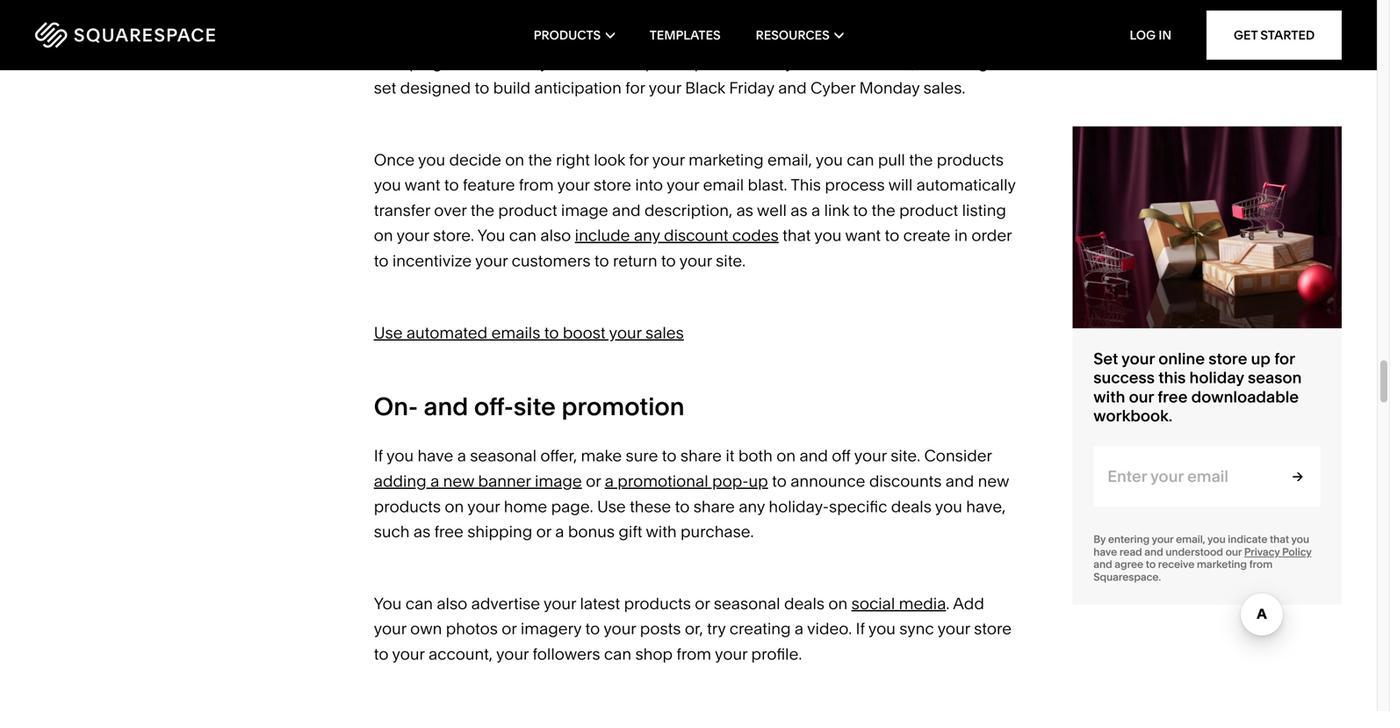 Task type: locate. For each thing, give the bounding box(es) containing it.
if you have a seasonal offer, make sure to share it both on and off your site. consider adding a new banner image or a promotional pop-up
[[374, 446, 996, 491]]

and left cyber
[[778, 78, 807, 98]]

0 vertical spatial use
[[374, 323, 403, 342]]

1 vertical spatial you
[[374, 594, 402, 613]]

you down 'once' on the top of page
[[374, 175, 401, 195]]

0 vertical spatial if
[[374, 446, 383, 466]]

0 vertical spatial free
[[1158, 387, 1188, 406]]

for up downloadable
[[1274, 349, 1295, 368]]

and inside if you have a seasonal offer, make sure to share it both on and off your site. consider adding a new banner image or a promotional pop-up
[[800, 446, 828, 466]]

on down adding a new banner image link
[[445, 497, 464, 516]]

a left video. at the bottom right
[[795, 619, 804, 639]]

by entering your email, you indicate that you have read and understood our
[[1094, 533, 1309, 558]]

marketing
[[689, 150, 764, 169], [1197, 558, 1247, 571]]

holiday-
[[494, 53, 554, 72], [769, 497, 829, 516]]

that down well
[[783, 226, 811, 245]]

to announce discounts and new products on your home page. use these to share any holiday-specific deals you have, such as free shipping or a bonus gift with purchase.
[[374, 472, 1013, 541]]

want inside the that you want to create in order to incentivize your customers to return to your site.
[[845, 226, 881, 245]]

1 horizontal spatial if
[[856, 619, 865, 639]]

1 horizontal spatial want
[[845, 226, 881, 245]]

from inside the privacy policy and agree         to receive marketing from squarespace.
[[1249, 558, 1273, 571]]

0 vertical spatial you
[[478, 226, 505, 245]]

store inside once you decide on the right look for your marketing email, you can pull the products you want to feature from your store into your email blast. this process will automatically transfer over the product image and description, as well as a link to the product listing on your store. you can also
[[594, 175, 631, 195]]

0 horizontal spatial seasonal
[[470, 446, 537, 466]]

to left incentivize at left
[[374, 251, 389, 271]]

0 vertical spatial want
[[405, 175, 440, 195]]

1 horizontal spatial with
[[1094, 387, 1125, 406]]

agree
[[1115, 558, 1143, 571]]

and down by
[[1094, 558, 1112, 571]]

that inside the that you want to create in order to incentivize your customers to return to your site.
[[783, 226, 811, 245]]

your down discount
[[679, 251, 712, 271]]

1 horizontal spatial up
[[1251, 349, 1271, 368]]

with inside "set your online store up for success this holiday season with our free downloadable workbook."
[[1094, 387, 1125, 406]]

None submit
[[1266, 446, 1321, 507]]

your right set
[[1122, 349, 1155, 368]]

you can also advertise your latest products or seasonal deals on social media
[[374, 594, 946, 613]]

0 vertical spatial share
[[680, 446, 722, 466]]

1 horizontal spatial products
[[624, 594, 691, 613]]

1 vertical spatial that
[[1270, 533, 1289, 546]]

0 horizontal spatial our
[[1129, 387, 1154, 406]]

as left well
[[736, 201, 753, 220]]

your down 'latest' on the bottom left
[[604, 619, 636, 639]]

0 horizontal spatial want
[[405, 175, 440, 195]]

the up "customize,"
[[849, 28, 873, 47]]

this
[[1159, 368, 1186, 387]]

our inside the by entering your email, you indicate that you have read and understood our
[[1226, 546, 1242, 558]]

including
[[919, 53, 988, 72]]

1 vertical spatial share
[[694, 497, 735, 516]]

profile.
[[751, 645, 802, 664]]

0 vertical spatial products
[[937, 150, 1004, 169]]

2 vertical spatial products
[[624, 594, 691, 613]]

1 horizontal spatial store
[[974, 619, 1012, 639]]

0 vertical spatial that
[[783, 226, 811, 245]]

description,
[[644, 201, 733, 220]]

your inside if you have a seasonal offer, make sure to share it both on and off your site. consider adding a new banner image or a promotional pop-up
[[854, 446, 887, 466]]

1 horizontal spatial our
[[1226, 546, 1242, 558]]

on up feature
[[505, 150, 524, 169]]

0 horizontal spatial as
[[414, 522, 430, 541]]

1 vertical spatial up
[[749, 472, 768, 491]]

0 horizontal spatial deals
[[784, 594, 825, 613]]

can up customers
[[509, 226, 537, 245]]

as right such
[[414, 522, 430, 541]]

holiday- up build
[[494, 53, 554, 72]]

you down such
[[374, 594, 402, 613]]

to inside the privacy policy and agree         to receive marketing from squarespace.
[[1146, 558, 1156, 571]]

0 vertical spatial store
[[594, 175, 631, 195]]

want up transfer
[[405, 175, 440, 195]]

also up customers
[[540, 226, 571, 245]]

our left privacy
[[1226, 546, 1242, 558]]

to up the promotional
[[662, 446, 677, 466]]

advertise
[[471, 594, 540, 613]]

include any discount codes
[[575, 226, 779, 245]]

1 horizontal spatial also
[[540, 226, 571, 245]]

your up receive
[[1152, 533, 1174, 546]]

also up photos
[[437, 594, 467, 613]]

include any discount codes link
[[575, 226, 779, 245]]

deals up video. at the bottom right
[[784, 594, 825, 613]]

email, up this
[[768, 150, 812, 169]]

your inside to announce discounts and new products on your home page. use these to share any holiday-specific deals you have, such as free shipping or a bonus gift with purchase.
[[467, 497, 500, 516]]

product down feature
[[498, 201, 557, 220]]

products inside to announce discounts and new products on your home page. use these to share any holiday-specific deals you have, such as free shipping or a bonus gift with purchase.
[[374, 497, 441, 516]]

video.
[[807, 619, 852, 639]]

marketing inside once you decide on the right look for your marketing email, you can pull the products you want to feature from your store into your email blast. this process will automatically transfer over the product image and description, as well as a link to the product listing on your store. you can also
[[689, 150, 764, 169]]

0 horizontal spatial email,
[[768, 150, 812, 169]]

0 vertical spatial deals
[[891, 497, 932, 516]]

1 vertical spatial products
[[374, 497, 441, 516]]

new up pre- at the top
[[704, 28, 735, 47]]

the inside from your blog or by writing new messaging for the holidays. campaigns has holiday-themed templates pre-built for you to customize, including a set designed to build anticipation for your black friday and cyber monday sales.
[[849, 28, 873, 47]]

holiday
[[1190, 368, 1244, 387]]

0 vertical spatial seasonal
[[470, 446, 537, 466]]

0 vertical spatial holiday-
[[494, 53, 554, 72]]

0 vertical spatial have
[[418, 446, 453, 466]]

have inside the by entering your email, you indicate that you have read and understood our
[[1094, 546, 1117, 558]]

a inside . add your own photos or imagery to your posts or, try creating a video. if you sync your store to your account, your followers can shop from your profile.
[[795, 619, 804, 639]]

1 horizontal spatial product
[[899, 201, 958, 220]]

sure
[[626, 446, 658, 466]]

1 vertical spatial email,
[[1176, 533, 1205, 546]]

1 vertical spatial image
[[535, 472, 582, 491]]

or inside from your blog or by writing new messaging for the holidays. campaigns has holiday-themed templates pre-built for you to customize, including a set designed to build anticipation for your black friday and cyber monday sales.
[[609, 28, 624, 47]]

free down "online"
[[1158, 387, 1188, 406]]

on down transfer
[[374, 226, 393, 245]]

try
[[707, 619, 726, 639]]

seasonal inside if you have a seasonal offer, make sure to share it both on and off your site. consider adding a new banner image or a promotional pop-up
[[470, 446, 537, 466]]

to down both on the bottom of the page
[[772, 472, 787, 491]]

1 horizontal spatial any
[[739, 497, 765, 516]]

marketing inside the privacy policy and agree         to receive marketing from squarespace.
[[1197, 558, 1247, 571]]

if up "adding"
[[374, 446, 383, 466]]

or inside . add your own photos or imagery to your posts or, try creating a video. if you sync your store to your account, your followers can shop from your profile.
[[502, 619, 517, 639]]

email,
[[768, 150, 812, 169], [1176, 533, 1205, 546]]

a inside to announce discounts and new products on your home page. use these to share any holiday-specific deals you have, such as free shipping or a bonus gift with purchase.
[[555, 522, 564, 541]]

bonus
[[568, 522, 615, 541]]

a right the including
[[992, 53, 1001, 72]]

decide
[[449, 150, 501, 169]]

deals down discounts at the bottom right of the page
[[891, 497, 932, 516]]

a inside once you decide on the right look for your marketing email, you can pull the products you want to feature from your store into your email blast. this process will automatically transfer over the product image and description, as well as a link to the product listing on your store. you can also
[[811, 201, 820, 220]]

1 vertical spatial our
[[1226, 546, 1242, 558]]

want down link
[[845, 226, 881, 245]]

1 vertical spatial use
[[597, 497, 626, 516]]

right
[[556, 150, 590, 169]]

0 vertical spatial email,
[[768, 150, 812, 169]]

you inside from your blog or by writing new messaging for the holidays. campaigns has holiday-themed templates pre-built for you to customize, including a set designed to build anticipation for your black friday and cyber monday sales.
[[785, 53, 812, 72]]

your down templates
[[649, 78, 681, 98]]

your inside the by entering your email, you indicate that you have read and understood our
[[1152, 533, 1174, 546]]

log             in link
[[1130, 28, 1172, 43]]

1 horizontal spatial email,
[[1176, 533, 1205, 546]]

0 vertical spatial site.
[[716, 251, 746, 271]]

for inside once you decide on the right look for your marketing email, you can pull the products you want to feature from your store into your email blast. this process will automatically transfer over the product image and description, as well as a link to the product listing on your store. you can also
[[629, 150, 649, 169]]

also
[[540, 226, 571, 245], [437, 594, 467, 613]]

product
[[498, 201, 557, 220], [899, 201, 958, 220]]

up up downloadable
[[1251, 349, 1271, 368]]

0 horizontal spatial site.
[[716, 251, 746, 271]]

1 vertical spatial marketing
[[1197, 558, 1247, 571]]

your inside "set your online store up for success this holiday season with our free downloadable workbook."
[[1122, 349, 1155, 368]]

or left the by
[[609, 28, 624, 47]]

from right feature
[[519, 175, 554, 195]]

new up have,
[[978, 472, 1009, 491]]

1 vertical spatial want
[[845, 226, 881, 245]]

0 vertical spatial also
[[540, 226, 571, 245]]

a inside from your blog or by writing new messaging for the holidays. campaigns has holiday-themed templates pre-built for you to customize, including a set designed to build anticipation for your black friday and cyber monday sales.
[[992, 53, 1001, 72]]

or inside to announce discounts and new products on your home page. use these to share any holiday-specific deals you have, such as free shipping or a bonus gift with purchase.
[[536, 522, 551, 541]]

you down link
[[814, 226, 842, 245]]

can left shop at the bottom of the page
[[604, 645, 631, 664]]

consider
[[924, 446, 992, 466]]

2 vertical spatial store
[[974, 619, 1012, 639]]

any inside to announce discounts and new products on your home page. use these to share any holiday-specific deals you have, such as free shipping or a bonus gift with purchase.
[[739, 497, 765, 516]]

deals inside to announce discounts and new products on your home page. use these to share any holiday-specific deals you have, such as free shipping or a bonus gift with purchase.
[[891, 497, 932, 516]]

use left the automated
[[374, 323, 403, 342]]

privacy
[[1244, 546, 1280, 558]]

products
[[937, 150, 1004, 169], [374, 497, 441, 516], [624, 594, 691, 613]]

you inside if you have a seasonal offer, make sure to share it both on and off your site. consider adding a new banner image or a promotional pop-up
[[386, 446, 414, 466]]

add
[[953, 594, 984, 613]]

1 horizontal spatial site.
[[891, 446, 920, 466]]

anticipation
[[534, 78, 622, 98]]

link
[[824, 201, 849, 220]]

to
[[816, 53, 831, 72], [475, 78, 489, 98], [444, 175, 459, 195], [853, 201, 868, 220], [885, 226, 899, 245], [374, 251, 389, 271], [594, 251, 609, 271], [661, 251, 676, 271], [544, 323, 559, 342], [662, 446, 677, 466], [772, 472, 787, 491], [675, 497, 690, 516], [1146, 558, 1156, 571], [585, 619, 600, 639], [374, 645, 389, 664]]

2 horizontal spatial products
[[937, 150, 1004, 169]]

1 vertical spatial with
[[646, 522, 677, 541]]

0 horizontal spatial products
[[374, 497, 441, 516]]

to inside if you have a seasonal offer, make sure to share it both on and off your site. consider adding a new banner image or a promotional pop-up
[[662, 446, 677, 466]]

1 horizontal spatial new
[[704, 28, 735, 47]]

and right read
[[1144, 546, 1163, 558]]

squarespace logo link
[[35, 22, 296, 48]]

your right off
[[854, 446, 887, 466]]

for
[[825, 28, 845, 47], [762, 53, 782, 72], [625, 78, 645, 98], [629, 150, 649, 169], [1274, 349, 1295, 368]]

free
[[1158, 387, 1188, 406], [434, 522, 464, 541]]

new left banner
[[443, 472, 474, 491]]

use inside to announce discounts and new products on your home page. use these to share any holiday-specific deals you have, such as free shipping or a bonus gift with purchase.
[[597, 497, 626, 516]]

0 horizontal spatial if
[[374, 446, 383, 466]]

0 horizontal spatial also
[[437, 594, 467, 613]]

a up adding a new banner image link
[[457, 446, 466, 466]]

on inside if you have a seasonal offer, make sure to share it both on and off your site. consider adding a new banner image or a promotional pop-up
[[776, 446, 796, 466]]

1 horizontal spatial deals
[[891, 497, 932, 516]]

0 horizontal spatial have
[[418, 446, 453, 466]]

can inside . add your own photos or imagery to your posts or, try creating a video. if you sync your store to your account, your followers can shop from your profile.
[[604, 645, 631, 664]]

.
[[946, 594, 950, 613]]

1 horizontal spatial have
[[1094, 546, 1117, 558]]

you down resources
[[785, 53, 812, 72]]

these
[[630, 497, 671, 516]]

announce
[[791, 472, 865, 491]]

for down messaging on the top right of page
[[762, 53, 782, 72]]

from up build
[[496, 28, 531, 47]]

0 horizontal spatial with
[[646, 522, 677, 541]]

free inside "set your online store up for success this holiday season with our free downloadable workbook."
[[1158, 387, 1188, 406]]

sales
[[645, 323, 684, 342]]

use up the gift
[[597, 497, 626, 516]]

into
[[635, 175, 663, 195]]

0 horizontal spatial that
[[783, 226, 811, 245]]

products up the automatically
[[937, 150, 1004, 169]]

1 horizontal spatial you
[[478, 226, 505, 245]]

your down right
[[557, 175, 590, 195]]

up down both on the bottom of the page
[[749, 472, 768, 491]]

set
[[374, 78, 396, 98]]

squarespace logo image
[[35, 22, 215, 48]]

by
[[628, 28, 646, 47]]

and inside from your blog or by writing new messaging for the holidays. campaigns has holiday-themed templates pre-built for you to customize, including a set designed to build anticipation for your black friday and cyber monday sales.
[[778, 78, 807, 98]]

you right 'once' on the top of page
[[418, 150, 445, 169]]

listing
[[962, 201, 1006, 220]]

1 vertical spatial deals
[[784, 594, 825, 613]]

adding a new banner image link
[[374, 472, 582, 491]]

get started
[[1234, 28, 1315, 43]]

if
[[374, 446, 383, 466], [856, 619, 865, 639]]

1 horizontal spatial marketing
[[1197, 558, 1247, 571]]

for inside "set your online store up for success this holiday season with our free downloadable workbook."
[[1274, 349, 1295, 368]]

Enter your email email field
[[1094, 446, 1266, 507]]

with
[[1094, 387, 1125, 406], [646, 522, 677, 541]]

if inside if you have a seasonal offer, make sure to share it both on and off your site. consider adding a new banner image or a promotional pop-up
[[374, 446, 383, 466]]

1 horizontal spatial that
[[1270, 533, 1289, 546]]

policy
[[1282, 546, 1312, 558]]

to down "include any discount codes" link
[[661, 251, 676, 271]]

you left have,
[[935, 497, 962, 516]]

if inside . add your own photos or imagery to your posts or, try creating a video. if you sync your store to your account, your followers can shop from your profile.
[[856, 619, 865, 639]]

as
[[736, 201, 753, 220], [791, 201, 808, 220], [414, 522, 430, 541]]

and down 'consider'
[[946, 472, 974, 491]]

0 horizontal spatial holiday-
[[494, 53, 554, 72]]

0 horizontal spatial store
[[594, 175, 631, 195]]

1 vertical spatial seasonal
[[714, 594, 780, 613]]

page.
[[551, 497, 593, 516]]

started
[[1261, 28, 1315, 43]]

store inside "set your online store up for success this holiday season with our free downloadable workbook."
[[1209, 349, 1247, 368]]

promotion
[[562, 392, 685, 422]]

new
[[704, 28, 735, 47], [443, 472, 474, 491], [978, 472, 1009, 491]]

0 horizontal spatial new
[[443, 472, 474, 491]]

your up "imagery"
[[544, 594, 576, 613]]

0 vertical spatial our
[[1129, 387, 1154, 406]]

can
[[847, 150, 874, 169], [509, 226, 537, 245], [406, 594, 433, 613], [604, 645, 631, 664]]

up inside "set your online store up for success this holiday season with our free downloadable workbook."
[[1251, 349, 1271, 368]]

marketing up email
[[689, 150, 764, 169]]

templates
[[616, 53, 690, 72]]

1 horizontal spatial free
[[1158, 387, 1188, 406]]

off
[[832, 446, 851, 466]]

2 horizontal spatial as
[[791, 201, 808, 220]]

that
[[783, 226, 811, 245], [1270, 533, 1289, 546]]

on-
[[374, 392, 418, 422]]

1 vertical spatial site.
[[891, 446, 920, 466]]

up
[[1251, 349, 1271, 368], [749, 472, 768, 491]]

your up description,
[[667, 175, 699, 195]]

site. up discounts at the bottom right of the page
[[891, 446, 920, 466]]

to left account,
[[374, 645, 389, 664]]

1 horizontal spatial use
[[597, 497, 626, 516]]

boost
[[563, 323, 606, 342]]

image
[[561, 201, 608, 220], [535, 472, 582, 491]]

shop
[[635, 645, 673, 664]]

1 vertical spatial also
[[437, 594, 467, 613]]

our
[[1129, 387, 1154, 406], [1226, 546, 1242, 558]]

your right incentivize at left
[[475, 251, 508, 271]]

1 vertical spatial have
[[1094, 546, 1117, 558]]

free left shipping
[[434, 522, 464, 541]]

holiday- inside from your blog or by writing new messaging for the holidays. campaigns has holiday-themed templates pre-built for you to customize, including a set designed to build anticipation for your black friday and cyber monday sales.
[[494, 53, 554, 72]]

site. down codes
[[716, 251, 746, 271]]

privacy policy link
[[1244, 546, 1312, 558]]

0 horizontal spatial marketing
[[689, 150, 764, 169]]

entering
[[1108, 533, 1150, 546]]

0 vertical spatial any
[[634, 226, 660, 245]]

or down make
[[586, 472, 601, 491]]

to down has on the left of page
[[475, 78, 489, 98]]

posts
[[640, 619, 681, 639]]

want inside once you decide on the right look for your marketing email, you can pull the products you want to feature from your store into your email blast. this process will automatically transfer over the product image and description, as well as a link to the product listing on your store. you can also
[[405, 175, 440, 195]]

can up process
[[847, 150, 874, 169]]

and left off-
[[424, 392, 468, 422]]

0 horizontal spatial product
[[498, 201, 557, 220]]

2 horizontal spatial store
[[1209, 349, 1247, 368]]

holidays.
[[877, 28, 942, 47]]

well
[[757, 201, 787, 220]]

share inside if you have a seasonal offer, make sure to share it both on and off your site. consider adding a new banner image or a promotional pop-up
[[680, 446, 722, 466]]

0 horizontal spatial free
[[434, 522, 464, 541]]

home
[[504, 497, 547, 516]]

the down will
[[872, 201, 895, 220]]

your down own
[[392, 645, 425, 664]]

0 vertical spatial image
[[561, 201, 608, 220]]

followers
[[533, 645, 600, 664]]

1 horizontal spatial seasonal
[[714, 594, 780, 613]]

create
[[903, 226, 951, 245]]

that inside the by entering your email, you indicate that you have read and understood our
[[1270, 533, 1289, 546]]

1 vertical spatial free
[[434, 522, 464, 541]]

from down indicate
[[1249, 558, 1273, 571]]

to right agree
[[1146, 558, 1156, 571]]

and left off
[[800, 446, 828, 466]]

1 vertical spatial store
[[1209, 349, 1247, 368]]

1 vertical spatial any
[[739, 497, 765, 516]]

resources button
[[756, 0, 843, 70]]

your left own
[[374, 619, 406, 639]]

incentivize
[[392, 251, 472, 271]]

1 vertical spatial holiday-
[[769, 497, 829, 516]]

1 product from the left
[[498, 201, 557, 220]]

seasonal up banner
[[470, 446, 537, 466]]

products up posts
[[624, 594, 691, 613]]

or up or,
[[695, 594, 710, 613]]

2 horizontal spatial new
[[978, 472, 1009, 491]]

image down offer, at the bottom left of the page
[[535, 472, 582, 491]]

you down social
[[868, 619, 896, 639]]

seasonal up creating
[[714, 594, 780, 613]]

0 vertical spatial marketing
[[689, 150, 764, 169]]

email, inside the by entering your email, you indicate that you have read and understood our
[[1176, 533, 1205, 546]]

1 horizontal spatial holiday-
[[769, 497, 829, 516]]

0 horizontal spatial you
[[374, 594, 402, 613]]

sync
[[899, 619, 934, 639]]

0 horizontal spatial up
[[749, 472, 768, 491]]

0 vertical spatial up
[[1251, 349, 1271, 368]]

0 vertical spatial with
[[1094, 387, 1125, 406]]

store down add
[[974, 619, 1012, 639]]

customers
[[512, 251, 591, 271]]

store down look
[[594, 175, 631, 195]]

2 product from the left
[[899, 201, 958, 220]]

and down into
[[612, 201, 641, 220]]

with down set
[[1094, 387, 1125, 406]]

1 vertical spatial if
[[856, 619, 865, 639]]



Task type: describe. For each thing, give the bounding box(es) containing it.
account,
[[429, 645, 493, 664]]

squarespace.
[[1094, 571, 1161, 584]]

to left the boost
[[544, 323, 559, 342]]

in
[[1159, 28, 1172, 43]]

from inside . add your own photos or imagery to your posts or, try creating a video. if you sync your store to your account, your followers can shop from your profile.
[[677, 645, 711, 664]]

build
[[493, 78, 531, 98]]

you inside once you decide on the right look for your marketing email, you can pull the products you want to feature from your store into your email blast. this process will automatically transfer over the product image and description, as well as a link to the product listing on your store. you can also
[[478, 226, 505, 245]]

own
[[410, 619, 442, 639]]

on inside to announce discounts and new products on your home page. use these to share any holiday-specific deals you have, such as free shipping or a bonus gift with purchase.
[[445, 497, 464, 516]]

you inside . add your own photos or imagery to your posts or, try creating a video. if you sync your store to your account, your followers can shop from your profile.
[[868, 619, 896, 639]]

workbook.
[[1094, 406, 1173, 425]]

shipping
[[467, 522, 532, 541]]

templates
[[650, 28, 721, 43]]

pop-
[[712, 472, 749, 491]]

image inside once you decide on the right look for your marketing email, you can pull the products you want to feature from your store into your email blast. this process will automatically transfer over the product image and description, as well as a link to the product listing on your store. you can also
[[561, 201, 608, 220]]

make
[[581, 446, 622, 466]]

to down 'latest' on the bottom left
[[585, 619, 600, 639]]

built
[[726, 53, 758, 72]]

such
[[374, 522, 410, 541]]

that you want to create in order to incentivize your customers to return to your site.
[[374, 226, 1016, 271]]

themed
[[554, 53, 612, 72]]

1 horizontal spatial as
[[736, 201, 753, 220]]

log             in
[[1130, 28, 1172, 43]]

it
[[726, 446, 735, 466]]

log
[[1130, 28, 1156, 43]]

get started link
[[1207, 11, 1342, 60]]

photos
[[446, 619, 498, 639]]

transfer
[[374, 201, 430, 220]]

specific
[[829, 497, 887, 516]]

products button
[[534, 0, 615, 70]]

0 horizontal spatial any
[[634, 226, 660, 245]]

holiday- inside to announce discounts and new products on your home page. use these to share any holiday-specific deals you have, such as free shipping or a bonus gift with purchase.
[[769, 497, 829, 516]]

emails
[[491, 323, 540, 342]]

season
[[1248, 368, 1302, 387]]

from inside from your blog or by writing new messaging for the holidays. campaigns has holiday-themed templates pre-built for you to customize, including a set designed to build anticipation for your black friday and cyber monday sales.
[[496, 28, 531, 47]]

the right pull
[[909, 150, 933, 169]]

in
[[954, 226, 968, 245]]

for up "customize,"
[[825, 28, 845, 47]]

have inside if you have a seasonal offer, make sure to share it both on and off your site. consider adding a new banner image or a promotional pop-up
[[418, 446, 453, 466]]

return
[[613, 251, 657, 271]]

image inside if you have a seasonal offer, make sure to share it both on and off your site. consider adding a new banner image or a promotional pop-up
[[535, 472, 582, 491]]

store inside . add your own photos or imagery to your posts or, try creating a video. if you sync your store to your account, your followers can shop from your profile.
[[974, 619, 1012, 639]]

automated
[[406, 323, 488, 342]]

pre-
[[694, 53, 726, 72]]

. add your own photos or imagery to your posts or, try creating a video. if you sync your store to your account, your followers can shop from your profile.
[[374, 594, 1016, 664]]

feature
[[463, 175, 515, 195]]

share inside to announce discounts and new products on your home page. use these to share any holiday-specific deals you have, such as free shipping or a bonus gift with purchase.
[[694, 497, 735, 516]]

on up video. at the bottom right
[[828, 594, 848, 613]]

social
[[852, 594, 895, 613]]

your down "imagery"
[[496, 645, 529, 664]]

site. inside the that you want to create in order to incentivize your customers to return to your site.
[[716, 251, 746, 271]]

on- and off-site promotion
[[374, 392, 685, 422]]

you left indicate
[[1208, 533, 1226, 546]]

order
[[972, 226, 1012, 245]]

friday
[[729, 78, 774, 98]]

set
[[1094, 349, 1118, 368]]

and inside to announce discounts and new products on your home page. use these to share any holiday-specific deals you have, such as free shipping or a bonus gift with purchase.
[[946, 472, 974, 491]]

to up over
[[444, 175, 459, 195]]

once you decide on the right look for your marketing email, you can pull the products you want to feature from your store into your email blast. this process will automatically transfer over the product image and description, as well as a link to the product listing on your store. you can also
[[374, 150, 1019, 245]]

imagery
[[521, 619, 581, 639]]

discount
[[664, 226, 728, 245]]

our inside "set your online store up for success this holiday season with our free downloadable workbook."
[[1129, 387, 1154, 406]]

gift
[[619, 522, 642, 541]]

to down include
[[594, 251, 609, 271]]

designed
[[400, 78, 471, 98]]

to up cyber
[[816, 53, 831, 72]]

receive
[[1158, 558, 1195, 571]]

by
[[1094, 533, 1106, 546]]

to right link
[[853, 201, 868, 220]]

discounts
[[869, 472, 942, 491]]

purchase.
[[681, 522, 754, 541]]

a right "adding"
[[430, 472, 439, 491]]

privacy policy and agree         to receive marketing from squarespace.
[[1094, 546, 1312, 584]]

from your blog or by writing new messaging for the holidays. campaigns has holiday-themed templates pre-built for you to customize, including a set designed to build anticipation for your black friday and cyber monday sales.
[[374, 28, 1005, 98]]

cyber
[[811, 78, 855, 98]]

a down make
[[605, 472, 614, 491]]

and inside the by entering your email, you indicate that you have read and understood our
[[1144, 546, 1163, 558]]

off-
[[474, 392, 514, 422]]

this
[[791, 175, 821, 195]]

you up this
[[816, 150, 843, 169]]

set your online store up for success this holiday season with our free downloadable workbook.
[[1094, 349, 1302, 425]]

and inside once you decide on the right look for your marketing email, you can pull the products you want to feature from your store into your email blast. this process will automatically transfer over the product image and description, as well as a link to the product listing on your store. you can also
[[612, 201, 641, 220]]

templates link
[[650, 0, 721, 70]]

email, inside once you decide on the right look for your marketing email, you can pull the products you want to feature from your store into your email blast. this process will automatically transfer over the product image and description, as well as a link to the product listing on your store. you can also
[[768, 150, 812, 169]]

adding
[[374, 472, 427, 491]]

the left right
[[528, 150, 552, 169]]

from inside once you decide on the right look for your marketing email, you can pull the products you want to feature from your store into your email blast. this process will automatically transfer over the product image and description, as well as a link to the product listing on your store. you can also
[[519, 175, 554, 195]]

as inside to announce discounts and new products on your home page. use these to share any holiday-specific deals you have, such as free shipping or a bonus gift with purchase.
[[414, 522, 430, 541]]

online
[[1159, 349, 1205, 368]]

site. inside if you have a seasonal offer, make sure to share it both on and off your site. consider adding a new banner image or a promotional pop-up
[[891, 446, 920, 466]]

for down templates
[[625, 78, 645, 98]]

0 horizontal spatial use
[[374, 323, 403, 342]]

you inside to announce discounts and new products on your home page. use these to share any holiday-specific deals you have, such as free shipping or a bonus gift with purchase.
[[935, 497, 962, 516]]

your left blog
[[535, 28, 567, 47]]

your down try
[[715, 645, 747, 664]]

your up into
[[652, 150, 685, 169]]

black
[[685, 78, 725, 98]]

the down feature
[[471, 201, 494, 220]]

you inside the that you want to create in order to incentivize your customers to return to your site.
[[814, 226, 842, 245]]

new inside from your blog or by writing new messaging for the holidays. campaigns has holiday-themed templates pre-built for you to customize, including a set designed to build anticipation for your black friday and cyber monday sales.
[[704, 28, 735, 47]]

email
[[703, 175, 744, 195]]

you right privacy
[[1291, 533, 1309, 546]]

has
[[464, 53, 490, 72]]

up inside if you have a seasonal offer, make sure to share it both on and off your site. consider adding a new banner image or a promotional pop-up
[[749, 472, 768, 491]]

look
[[594, 150, 625, 169]]

products inside once you decide on the right look for your marketing email, you can pull the products you want to feature from your store into your email blast. this process will automatically transfer over the product image and description, as well as a link to the product listing on your store. you can also
[[937, 150, 1004, 169]]

latest
[[580, 594, 620, 613]]

blast.
[[748, 175, 787, 195]]

writing
[[649, 28, 700, 47]]

indicate
[[1228, 533, 1268, 546]]

once
[[374, 150, 415, 169]]

new inside if you have a seasonal offer, make sure to share it both on and off your site. consider adding a new banner image or a promotional pop-up
[[443, 472, 474, 491]]

have,
[[966, 497, 1006, 516]]

with inside to announce discounts and new products on your home page. use these to share any holiday-specific deals you have, such as free shipping or a bonus gift with purchase.
[[646, 522, 677, 541]]

can up own
[[406, 594, 433, 613]]

banner
[[478, 472, 531, 491]]

understood
[[1166, 546, 1223, 558]]

your left sales
[[609, 323, 642, 342]]

or inside if you have a seasonal offer, make sure to share it both on and off your site. consider adding a new banner image or a promotional pop-up
[[586, 472, 601, 491]]

to left create
[[885, 226, 899, 245]]

downloadable
[[1191, 387, 1299, 406]]

your down .
[[938, 619, 970, 639]]

your down transfer
[[397, 226, 429, 245]]

a promotional pop-up link
[[605, 472, 768, 491]]

free inside to announce discounts and new products on your home page. use these to share any holiday-specific deals you have, such as free shipping or a bonus gift with purchase.
[[434, 522, 464, 541]]

media
[[899, 594, 946, 613]]

and inside the privacy policy and agree         to receive marketing from squarespace.
[[1094, 558, 1112, 571]]

pull
[[878, 150, 905, 169]]

new inside to announce discounts and new products on your home page. use these to share any holiday-specific deals you have, such as free shipping or a bonus gift with purchase.
[[978, 472, 1009, 491]]

site
[[514, 392, 556, 422]]

monday
[[859, 78, 920, 98]]

also inside once you decide on the right look for your marketing email, you can pull the products you want to feature from your store into your email blast. this process will automatically transfer over the product image and description, as well as a link to the product listing on your store. you can also
[[540, 226, 571, 245]]

to down a promotional pop-up 'link'
[[675, 497, 690, 516]]



Task type: vqa. For each thing, say whether or not it's contained in the screenshot.
trial
no



